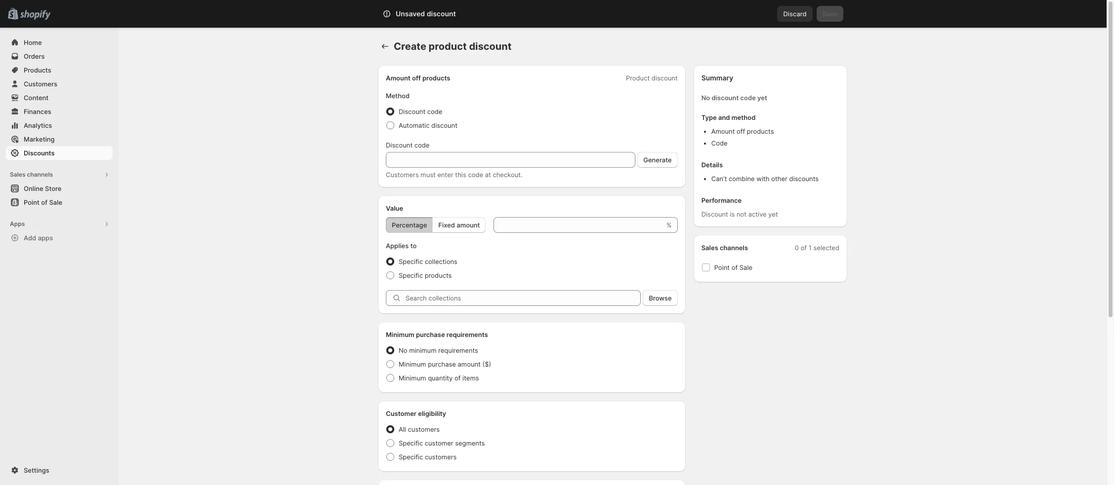 Task type: locate. For each thing, give the bounding box(es) containing it.
1 vertical spatial yet
[[769, 211, 778, 218]]

1 vertical spatial sales channels
[[702, 244, 748, 252]]

no
[[702, 94, 710, 102], [399, 347, 407, 355]]

eligibility
[[418, 410, 446, 418]]

apps
[[38, 234, 53, 242]]

all
[[399, 426, 406, 434]]

specific for specific products
[[399, 272, 423, 280]]

1 horizontal spatial channels
[[720, 244, 748, 252]]

customers down the customer eligibility
[[408, 426, 440, 434]]

0 horizontal spatial point of sale
[[24, 199, 62, 207]]

analytics link
[[6, 119, 113, 132]]

0 horizontal spatial yet
[[758, 94, 767, 102]]

products inside amount off products code
[[747, 127, 774, 135]]

purchase up quantity
[[428, 361, 456, 369]]

0 vertical spatial customers
[[408, 426, 440, 434]]

0 vertical spatial requirements
[[447, 331, 488, 339]]

store
[[45, 185, 61, 193]]

browse button
[[643, 291, 678, 306]]

% text field
[[494, 217, 665, 233]]

0 vertical spatial minimum
[[386, 331, 414, 339]]

apps button
[[6, 217, 113, 231]]

no left minimum
[[399, 347, 407, 355]]

customers
[[24, 80, 57, 88], [386, 171, 419, 179]]

sales down the discount is not active yet
[[702, 244, 718, 252]]

0 vertical spatial products
[[422, 74, 450, 82]]

orders
[[24, 52, 45, 60]]

%
[[667, 221, 672, 229]]

customers for all customers
[[408, 426, 440, 434]]

checkout.
[[493, 171, 523, 179]]

1 horizontal spatial amount
[[711, 127, 735, 135]]

off down create on the left of page
[[412, 74, 421, 82]]

0 vertical spatial point
[[24, 199, 39, 207]]

2 vertical spatial products
[[425, 272, 452, 280]]

off inside amount off products code
[[737, 127, 745, 135]]

0 vertical spatial point of sale
[[24, 199, 62, 207]]

0 vertical spatial channels
[[27, 171, 53, 178]]

discard
[[784, 10, 807, 18]]

off
[[412, 74, 421, 82], [737, 127, 745, 135]]

amount up 'method'
[[386, 74, 411, 82]]

discount down performance
[[702, 211, 728, 218]]

2 vertical spatial discount
[[702, 211, 728, 218]]

1 horizontal spatial sale
[[740, 264, 753, 272]]

specific customer segments
[[399, 440, 485, 448]]

0 vertical spatial yet
[[758, 94, 767, 102]]

products down product
[[422, 74, 450, 82]]

0 horizontal spatial off
[[412, 74, 421, 82]]

Search collections text field
[[406, 291, 641, 306]]

sales channels up "online"
[[10, 171, 53, 178]]

channels
[[27, 171, 53, 178], [720, 244, 748, 252]]

customers left must at the left of page
[[386, 171, 419, 179]]

active
[[749, 211, 767, 218]]

1 specific from the top
[[399, 258, 423, 266]]

1 vertical spatial point of sale
[[714, 264, 753, 272]]

purchase for requirements
[[416, 331, 445, 339]]

automatic
[[399, 122, 430, 129]]

1 horizontal spatial off
[[737, 127, 745, 135]]

discount up automatic
[[399, 108, 426, 116]]

channels up online store
[[27, 171, 53, 178]]

percentage
[[392, 221, 427, 229]]

discount for automatic discount
[[431, 122, 458, 129]]

1 horizontal spatial sales
[[702, 244, 718, 252]]

other
[[772, 175, 788, 183]]

yet up amount off products code
[[758, 94, 767, 102]]

of inside point of sale link
[[41, 199, 47, 207]]

to
[[410, 242, 417, 250]]

products for amount off products
[[422, 74, 450, 82]]

minimum
[[386, 331, 414, 339], [399, 361, 426, 369], [399, 375, 426, 382]]

discount code down automatic
[[386, 141, 430, 149]]

1 vertical spatial discount code
[[386, 141, 430, 149]]

purchase
[[416, 331, 445, 339], [428, 361, 456, 369]]

point of sale link
[[6, 196, 113, 210]]

add
[[24, 234, 36, 242]]

minimum quantity of items
[[399, 375, 479, 382]]

1 vertical spatial customers
[[425, 454, 457, 462]]

no up "type"
[[702, 94, 710, 102]]

1 vertical spatial purchase
[[428, 361, 456, 369]]

automatic discount
[[399, 122, 458, 129]]

1 vertical spatial no
[[399, 347, 407, 355]]

yet right active
[[769, 211, 778, 218]]

1 vertical spatial amount
[[711, 127, 735, 135]]

1 vertical spatial customers
[[386, 171, 419, 179]]

purchase up minimum
[[416, 331, 445, 339]]

products
[[422, 74, 450, 82], [747, 127, 774, 135], [425, 272, 452, 280]]

1 horizontal spatial customers
[[386, 171, 419, 179]]

customers for customers must enter this code at checkout.
[[386, 171, 419, 179]]

0 vertical spatial sales
[[10, 171, 25, 178]]

amount up the items
[[458, 361, 481, 369]]

1 vertical spatial sale
[[740, 264, 753, 272]]

point of sale
[[24, 199, 62, 207], [714, 264, 753, 272]]

1 vertical spatial products
[[747, 127, 774, 135]]

code
[[711, 139, 728, 147]]

3 specific from the top
[[399, 440, 423, 448]]

customers down products at the top of page
[[24, 80, 57, 88]]

requirements up minimum purchase amount ($)
[[438, 347, 478, 355]]

discount down automatic
[[386, 141, 413, 149]]

requirements up no minimum requirements
[[447, 331, 488, 339]]

shopify image
[[20, 10, 51, 20]]

no minimum requirements
[[399, 347, 478, 355]]

fixed amount
[[438, 221, 480, 229]]

code
[[741, 94, 756, 102], [427, 108, 443, 116], [415, 141, 430, 149], [468, 171, 483, 179]]

amount inside fixed amount button
[[457, 221, 480, 229]]

sale
[[49, 199, 62, 207], [740, 264, 753, 272]]

sales
[[10, 171, 25, 178], [702, 244, 718, 252]]

1 horizontal spatial point
[[714, 264, 730, 272]]

add apps button
[[6, 231, 113, 245]]

amount right fixed
[[457, 221, 480, 229]]

unsaved
[[396, 9, 425, 18]]

4 specific from the top
[[399, 454, 423, 462]]

yet
[[758, 94, 767, 102], [769, 211, 778, 218]]

products down collections at the left bottom
[[425, 272, 452, 280]]

0 horizontal spatial point
[[24, 199, 39, 207]]

minimum down minimum
[[399, 361, 426, 369]]

0 horizontal spatial sale
[[49, 199, 62, 207]]

0 horizontal spatial sales
[[10, 171, 25, 178]]

2 specific from the top
[[399, 272, 423, 280]]

0 horizontal spatial channels
[[27, 171, 53, 178]]

analytics
[[24, 122, 52, 129]]

sale inside button
[[49, 199, 62, 207]]

2 vertical spatial minimum
[[399, 375, 426, 382]]

0 horizontal spatial sales channels
[[10, 171, 53, 178]]

and
[[719, 114, 730, 122]]

discount for product discount
[[652, 74, 678, 82]]

no for no discount code yet
[[702, 94, 710, 102]]

discount
[[399, 108, 426, 116], [386, 141, 413, 149], [702, 211, 728, 218]]

1 vertical spatial requirements
[[438, 347, 478, 355]]

off down the method at the right of the page
[[737, 127, 745, 135]]

0 vertical spatial sales channels
[[10, 171, 53, 178]]

customers
[[408, 426, 440, 434], [425, 454, 457, 462]]

selected
[[814, 244, 840, 252]]

specific for specific customers
[[399, 454, 423, 462]]

requirements for minimum purchase requirements
[[447, 331, 488, 339]]

sales channels down is
[[702, 244, 748, 252]]

with
[[757, 175, 770, 183]]

of
[[41, 199, 47, 207], [801, 244, 807, 252], [732, 264, 738, 272], [455, 375, 461, 382]]

0 vertical spatial sale
[[49, 199, 62, 207]]

0 vertical spatial off
[[412, 74, 421, 82]]

0 horizontal spatial amount
[[386, 74, 411, 82]]

0 vertical spatial discount code
[[399, 108, 443, 116]]

point inside button
[[24, 199, 39, 207]]

at
[[485, 171, 491, 179]]

applies
[[386, 242, 409, 250]]

1 vertical spatial minimum
[[399, 361, 426, 369]]

1 vertical spatial off
[[737, 127, 745, 135]]

channels down is
[[720, 244, 748, 252]]

amount
[[386, 74, 411, 82], [711, 127, 735, 135]]

customer
[[386, 410, 417, 418]]

discount code up automatic
[[399, 108, 443, 116]]

products down the method at the right of the page
[[747, 127, 774, 135]]

0 horizontal spatial customers
[[24, 80, 57, 88]]

point
[[24, 199, 39, 207], [714, 264, 730, 272]]

0 vertical spatial amount
[[457, 221, 480, 229]]

marketing
[[24, 135, 55, 143]]

0 of 1 selected
[[795, 244, 840, 252]]

0 horizontal spatial no
[[399, 347, 407, 355]]

minimum purchase amount ($)
[[399, 361, 491, 369]]

1 vertical spatial sales
[[702, 244, 718, 252]]

save button
[[817, 6, 844, 22]]

amount off products code
[[711, 127, 774, 147]]

discount code
[[399, 108, 443, 116], [386, 141, 430, 149]]

product discount
[[626, 74, 678, 82]]

all customers
[[399, 426, 440, 434]]

no for no minimum requirements
[[399, 347, 407, 355]]

0 vertical spatial customers
[[24, 80, 57, 88]]

specific
[[399, 258, 423, 266], [399, 272, 423, 280], [399, 440, 423, 448], [399, 454, 423, 462]]

customers for customers
[[24, 80, 57, 88]]

Discount code text field
[[386, 152, 636, 168]]

minimum up minimum
[[386, 331, 414, 339]]

specific collections
[[399, 258, 458, 266]]

sales up "online"
[[10, 171, 25, 178]]

0 vertical spatial no
[[702, 94, 710, 102]]

finances link
[[6, 105, 113, 119]]

customers down specific customer segments on the bottom left of the page
[[425, 454, 457, 462]]

customer eligibility
[[386, 410, 446, 418]]

1 horizontal spatial no
[[702, 94, 710, 102]]

collections
[[425, 258, 458, 266]]

amount up code
[[711, 127, 735, 135]]

settings
[[24, 467, 49, 475]]

amount inside amount off products code
[[711, 127, 735, 135]]

discounts
[[789, 175, 819, 183]]

generate button
[[638, 152, 678, 168]]

minimum left quantity
[[399, 375, 426, 382]]

finances
[[24, 108, 51, 116]]

content link
[[6, 91, 113, 105]]

settings link
[[6, 464, 113, 478]]

save
[[823, 10, 838, 18]]

0 vertical spatial purchase
[[416, 331, 445, 339]]

sales channels
[[10, 171, 53, 178], [702, 244, 748, 252]]

point of sale inside button
[[24, 199, 62, 207]]

0 vertical spatial amount
[[386, 74, 411, 82]]



Task type: describe. For each thing, give the bounding box(es) containing it.
items
[[463, 375, 479, 382]]

amount for amount off products
[[386, 74, 411, 82]]

channels inside sales channels button
[[27, 171, 53, 178]]

1
[[809, 244, 812, 252]]

create
[[394, 41, 426, 52]]

amount off products
[[386, 74, 450, 82]]

browse
[[649, 295, 672, 302]]

online store
[[24, 185, 61, 193]]

marketing link
[[6, 132, 113, 146]]

performance
[[702, 197, 742, 205]]

summary
[[702, 74, 734, 82]]

discounts
[[24, 149, 55, 157]]

add apps
[[24, 234, 53, 242]]

sales channels button
[[6, 168, 113, 182]]

off for amount off products code
[[737, 127, 745, 135]]

sales channels inside button
[[10, 171, 53, 178]]

product
[[429, 41, 467, 52]]

1 horizontal spatial point of sale
[[714, 264, 753, 272]]

0
[[795, 244, 799, 252]]

minimum for minimum quantity of items
[[399, 375, 426, 382]]

1 vertical spatial discount
[[386, 141, 413, 149]]

fixed
[[438, 221, 455, 229]]

point of sale button
[[0, 196, 119, 210]]

1 vertical spatial channels
[[720, 244, 748, 252]]

details
[[702, 161, 723, 169]]

purchase for amount
[[428, 361, 456, 369]]

($)
[[483, 361, 491, 369]]

specific products
[[399, 272, 452, 280]]

customer
[[425, 440, 453, 448]]

1 vertical spatial point
[[714, 264, 730, 272]]

search button
[[410, 6, 697, 22]]

type and method
[[702, 114, 756, 122]]

generate
[[644, 156, 672, 164]]

this
[[455, 171, 466, 179]]

combine
[[729, 175, 755, 183]]

online store button
[[0, 182, 119, 196]]

products link
[[6, 63, 113, 77]]

product
[[626, 74, 650, 82]]

enter
[[438, 171, 453, 179]]

1 horizontal spatial yet
[[769, 211, 778, 218]]

content
[[24, 94, 49, 102]]

discount for unsaved discount
[[427, 9, 456, 18]]

fixed amount button
[[433, 217, 486, 233]]

can't combine with other discounts
[[711, 175, 819, 183]]

customers for specific customers
[[425, 454, 457, 462]]

discount for no discount code yet
[[712, 94, 739, 102]]

sales inside button
[[10, 171, 25, 178]]

products for amount off products code
[[747, 127, 774, 135]]

value
[[386, 205, 403, 212]]

quantity
[[428, 375, 453, 382]]

create product discount
[[394, 41, 512, 52]]

specific customers
[[399, 454, 457, 462]]

customers link
[[6, 77, 113, 91]]

orders link
[[6, 49, 113, 63]]

method
[[386, 92, 410, 100]]

minimum purchase requirements
[[386, 331, 488, 339]]

no discount code yet
[[702, 94, 767, 102]]

requirements for no minimum requirements
[[438, 347, 478, 355]]

unsaved discount
[[396, 9, 456, 18]]

code down automatic discount
[[415, 141, 430, 149]]

not
[[737, 211, 747, 218]]

off for amount off products
[[412, 74, 421, 82]]

is
[[730, 211, 735, 218]]

applies to
[[386, 242, 417, 250]]

minimum for minimum purchase requirements
[[386, 331, 414, 339]]

must
[[421, 171, 436, 179]]

code up automatic discount
[[427, 108, 443, 116]]

can't
[[711, 175, 727, 183]]

minimum
[[409, 347, 437, 355]]

online
[[24, 185, 43, 193]]

1 vertical spatial amount
[[458, 361, 481, 369]]

home
[[24, 39, 42, 46]]

amount for amount off products code
[[711, 127, 735, 135]]

online store link
[[6, 182, 113, 196]]

discounts link
[[6, 146, 113, 160]]

search
[[426, 10, 448, 18]]

method
[[732, 114, 756, 122]]

0 vertical spatial discount
[[399, 108, 426, 116]]

apps
[[10, 220, 25, 228]]

specific for specific collections
[[399, 258, 423, 266]]

customers must enter this code at checkout.
[[386, 171, 523, 179]]

discard button
[[778, 6, 813, 22]]

minimum for minimum purchase amount ($)
[[399, 361, 426, 369]]

1 horizontal spatial sales channels
[[702, 244, 748, 252]]

code up the method at the right of the page
[[741, 94, 756, 102]]

code left at
[[468, 171, 483, 179]]

specific for specific customer segments
[[399, 440, 423, 448]]

percentage button
[[386, 217, 433, 233]]

home link
[[6, 36, 113, 49]]

type
[[702, 114, 717, 122]]



Task type: vqa. For each thing, say whether or not it's contained in the screenshot.
ONLINE STORE ICON
no



